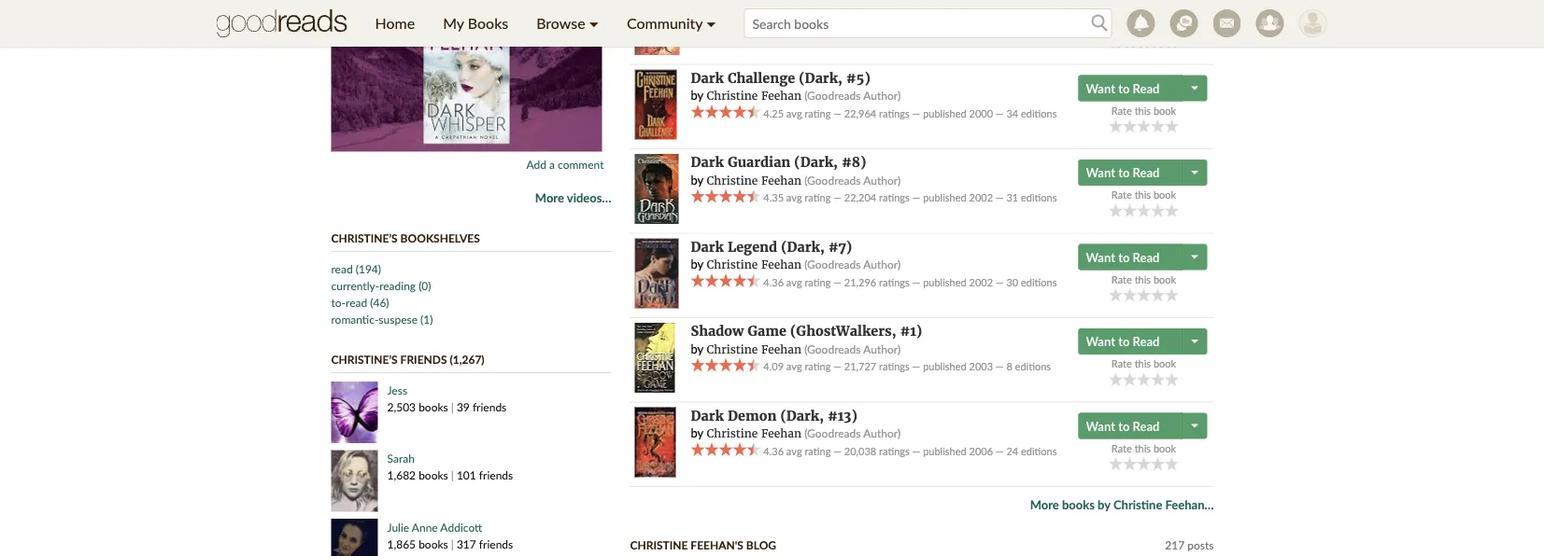 Task type: describe. For each thing, give the bounding box(es) containing it.
— left 31 at the right of the page
[[996, 192, 1004, 204]]

rate for shadow game (ghostwalkers, #1)
[[1111, 358, 1132, 371]]

avg for game
[[786, 361, 802, 373]]

217 posts link
[[1165, 538, 1214, 552]]

jess
[[387, 383, 407, 397]]

my
[[443, 14, 464, 32]]

1 christine feehan link from the top
[[707, 4, 802, 19]]

want to read button for dark challenge (dark, #5)
[[1078, 75, 1184, 102]]

(1,267)
[[450, 353, 484, 366]]

christine inside dark challenge (dark, #5) by christine feehan (goodreads author)
[[707, 89, 758, 103]]

want for dark guardian (dark, #8)
[[1086, 166, 1115, 180]]

▾ for browse ▾
[[589, 14, 599, 32]]

want to read for dark guardian (dark, #8)
[[1086, 166, 1160, 180]]

demon
[[728, 408, 777, 424]]

more books by christine feehan… link
[[1030, 497, 1214, 514]]

want for shadow game (ghostwalkers, #1)
[[1086, 335, 1115, 350]]

2003
[[969, 361, 993, 373]]

1 book from the top
[[1154, 20, 1176, 32]]

read for #5)
[[1133, 81, 1160, 96]]

read (194) link
[[331, 262, 381, 276]]

dark guardian (dark, #8) image
[[635, 154, 679, 224]]

(ghostwalkers,
[[790, 323, 896, 340]]

this for #7)
[[1135, 273, 1151, 286]]

(1)
[[420, 312, 433, 326]]

dark demon (dark, #13) link
[[691, 408, 857, 424]]

anne
[[412, 521, 438, 534]]

author) for #1)
[[863, 342, 901, 356]]

browse
[[536, 14, 585, 32]]

my group discussions image
[[1170, 9, 1198, 37]]

1 avg from the top
[[786, 23, 802, 35]]

ratings for #7)
[[879, 276, 910, 289]]

(dark, for #7)
[[781, 239, 825, 255]]

author) for #7)
[[863, 258, 901, 271]]

feehan's
[[691, 538, 743, 552]]

ratings for #1)
[[879, 361, 910, 373]]

christine inside dark demon (dark, #13) by christine feehan (goodreads author)
[[707, 427, 758, 441]]

to for dark demon (dark, #13)
[[1118, 419, 1130, 434]]

by for dark challenge (dark, #5)
[[691, 88, 704, 103]]

dark legend (dark, #7) link
[[691, 239, 852, 255]]

shadow game (ghostwalkers, #1) by christine feehan (goodreads author)
[[691, 323, 922, 357]]

1 rate from the top
[[1111, 20, 1132, 32]]

(dark, for #5)
[[799, 70, 842, 86]]

dark for dark legend (dark, #7)
[[691, 239, 724, 255]]

sarah image
[[331, 451, 378, 512]]

4.35 avg rating — 22,204 ratings
[[761, 192, 910, 204]]

book for dark demon (dark, #13)
[[1154, 442, 1176, 455]]

published for dark demon (dark, #13)
[[923, 445, 967, 458]]

more for more books by christine feehan…
[[1030, 498, 1059, 513]]

| inside julie anne addicott 1,865 books | 317 friends
[[451, 538, 454, 551]]

notifications image
[[1127, 9, 1155, 37]]

reading
[[379, 279, 416, 292]]

8
[[1006, 361, 1012, 373]]

101
[[457, 469, 476, 482]]

| for 101 friends
[[451, 469, 454, 482]]

— right 23,226
[[912, 23, 920, 35]]

dark legend (dark, #7) image
[[635, 239, 679, 309]]

to for dark legend (dark, #7)
[[1118, 250, 1130, 265]]

jess link
[[387, 383, 407, 397]]

editions for dark challenge (dark, #5)
[[1021, 107, 1057, 120]]

—                 published                2001               — 33 editions
[[910, 23, 1057, 35]]

book for dark guardian (dark, #8)
[[1154, 189, 1176, 201]]

1 this from the top
[[1135, 20, 1151, 32]]

(goodreads for #1)
[[804, 342, 861, 356]]

20,038
[[844, 445, 876, 458]]

christine feehan's blog link
[[630, 538, 776, 552]]

22,204
[[844, 192, 876, 204]]

(194)
[[356, 262, 381, 276]]

my books link
[[429, 0, 522, 47]]

Search for books to add to your shelves search field
[[744, 8, 1112, 38]]

— left 21,727 at right
[[833, 361, 842, 373]]

dark fire (dark, #6) image
[[635, 0, 680, 55]]

1,682
[[387, 469, 416, 482]]

want to read for shadow game (ghostwalkers, #1)
[[1086, 335, 1160, 350]]

#1)
[[900, 323, 922, 340]]

a
[[549, 157, 555, 171]]

want for dark challenge (dark, #5)
[[1086, 81, 1115, 96]]

4.32
[[763, 23, 784, 35]]

#8)
[[842, 154, 866, 171]]

avg for legend
[[786, 276, 802, 289]]

avg for demon
[[786, 445, 802, 458]]

guardian
[[728, 154, 791, 171]]

dark demon (dark, #13) by christine feehan (goodreads author)
[[691, 408, 901, 441]]

by inside by christine feehan (goodreads author)
[[691, 3, 704, 18]]

rate this book for #13)
[[1111, 442, 1176, 455]]

by for dark demon (dark, #13)
[[691, 426, 704, 441]]

rate this book for #7)
[[1111, 273, 1176, 286]]

christine feehan link for game
[[707, 342, 802, 357]]

editions for shadow game (ghostwalkers, #1)
[[1015, 361, 1051, 373]]

dark legend (dark, #7) by christine feehan (goodreads author)
[[691, 239, 901, 272]]

add a comment
[[526, 157, 604, 171]]

read for #7)
[[1133, 250, 1160, 265]]

217
[[1165, 538, 1185, 552]]

— left 21,296 on the right of page
[[833, 276, 842, 289]]

34 editions link
[[1006, 107, 1057, 120]]

posts
[[1188, 538, 1214, 552]]

books inside julie anne addicott 1,865 books | 317 friends
[[419, 538, 448, 551]]

31
[[1006, 192, 1018, 204]]

christine inside shadow game (ghostwalkers, #1) by christine feehan (goodreads author)
[[707, 342, 758, 357]]

christine's for christine's bookshelves
[[331, 231, 398, 245]]

2000
[[969, 107, 993, 120]]

30
[[1006, 276, 1018, 289]]

published for dark challenge (dark, #5)
[[923, 107, 967, 120]]

(46)
[[370, 296, 389, 309]]

friends for 39 friends
[[473, 400, 507, 414]]

christine's friends (1,267) link
[[331, 353, 484, 366]]

julie anne addicott link
[[387, 521, 482, 534]]

— left 22,204
[[833, 192, 842, 204]]

30 editions link
[[1006, 276, 1057, 289]]

(goodreads for #8)
[[804, 173, 861, 187]]

4.36 for demon
[[763, 445, 784, 458]]

2001
[[969, 23, 993, 35]]

christine feehan link for challenge
[[707, 89, 802, 103]]

—                 published                2003               — 8 editions
[[910, 361, 1051, 373]]

#5)
[[846, 70, 870, 86]]

more videos…
[[535, 191, 611, 206]]

editions for dark demon (dark, #13)
[[1021, 445, 1057, 458]]

comment
[[558, 157, 604, 171]]

to-read (46) link
[[331, 296, 389, 309]]

dark guardian (dark, #8) heading
[[691, 154, 866, 171]]

author) for #8)
[[863, 173, 901, 187]]

—                 published                2000               — 34 editions
[[910, 107, 1057, 120]]

4.25 avg rating — 22,964 ratings
[[761, 107, 910, 120]]

challenge
[[728, 70, 795, 86]]

more videos… link
[[535, 190, 611, 206]]

4.09
[[763, 361, 784, 373]]

community ▾
[[627, 14, 716, 32]]

published for dark guardian (dark, #8)
[[923, 192, 967, 204]]

rate this book for #5)
[[1111, 104, 1176, 117]]

editions right 33
[[1021, 23, 1057, 35]]

books inside jess 2,503 books | 39 friends
[[419, 400, 448, 414]]

— up #1)
[[912, 276, 920, 289]]

want to read button for shadow game (ghostwalkers, #1)
[[1078, 329, 1184, 355]]

—                 published                2006               — 24 editions
[[910, 445, 1057, 458]]

— right 20,038
[[912, 445, 920, 458]]

dark demon (dark, #13) heading
[[691, 408, 857, 424]]

julie a... image
[[331, 519, 378, 557]]

2,503
[[387, 400, 416, 414]]

feehan for legend
[[761, 258, 802, 272]]

to for dark guardian (dark, #8)
[[1118, 166, 1130, 180]]

4.09 avg rating — 21,727 ratings
[[761, 361, 910, 373]]

dark challenge (dark, #5) link
[[691, 70, 870, 86]]

bob builder image
[[1299, 9, 1327, 37]]

rate for dark guardian (dark, #8)
[[1111, 189, 1132, 201]]

dark whisper by christine feehan book trailer image
[[331, 0, 602, 152]]

— left 23,226
[[833, 23, 842, 35]]

#13)
[[828, 408, 857, 424]]

books
[[468, 14, 508, 32]]

add a comment link
[[526, 156, 604, 173]]

1 ratings from the top
[[879, 23, 910, 35]]

want to read for dark challenge (dark, #5)
[[1086, 81, 1160, 96]]

feehan inside by christine feehan (goodreads author)
[[761, 4, 802, 19]]

want to read button for dark demon (dark, #13)
[[1078, 414, 1184, 440]]

shadow game (ghostwalkers, #1) link
[[691, 323, 922, 340]]

2006
[[969, 445, 993, 458]]

addicott
[[440, 521, 482, 534]]

avg for challenge
[[786, 107, 802, 120]]

friend requests image
[[1256, 9, 1284, 37]]

christine left feehan's
[[630, 538, 688, 552]]



Task type: vqa. For each thing, say whether or not it's contained in the screenshot.
Dark corresponding to Dark Legend (Dark, #7)
yes



Task type: locate. For each thing, give the bounding box(es) containing it.
ratings right 21,727 at right
[[879, 361, 910, 373]]

6 ratings from the top
[[879, 445, 910, 458]]

4 avg from the top
[[786, 276, 802, 289]]

34
[[1006, 107, 1018, 120]]

24
[[1006, 445, 1018, 458]]

by right dark challenge (dark, #5) image
[[691, 88, 704, 103]]

4 christine feehan link from the top
[[707, 258, 802, 272]]

0 horizontal spatial ▾
[[589, 14, 599, 32]]

feehan down dark challenge (dark, #5) heading
[[761, 89, 802, 103]]

5 published from the top
[[923, 361, 967, 373]]

this for #1)
[[1135, 358, 1151, 371]]

2 4.36 from the top
[[763, 445, 784, 458]]

22,964
[[844, 107, 876, 120]]

1 | from the top
[[451, 400, 454, 414]]

friends inside sarah 1,682 books | 101 friends
[[479, 469, 513, 482]]

3 christine feehan link from the top
[[707, 173, 802, 188]]

published for dark legend (dark, #7)
[[923, 276, 967, 289]]

8 editions link
[[1006, 361, 1051, 373]]

1 want to read button from the top
[[1078, 75, 1184, 102]]

dark inside dark challenge (dark, #5) by christine feehan (goodreads author)
[[691, 70, 724, 86]]

dark demon (dark, #13) image
[[635, 408, 676, 478]]

want for dark legend (dark, #7)
[[1086, 250, 1115, 265]]

by for dark legend (dark, #7)
[[691, 257, 704, 272]]

4 to from the top
[[1118, 335, 1130, 350]]

editions right 8
[[1015, 361, 1051, 373]]

dark for dark demon (dark, #13)
[[691, 408, 724, 424]]

want to read button
[[1078, 75, 1184, 102], [1078, 160, 1184, 186], [1078, 244, 1184, 271], [1078, 329, 1184, 355], [1078, 414, 1184, 440]]

1 want from the top
[[1086, 81, 1115, 96]]

friends inside julie anne addicott 1,865 books | 317 friends
[[479, 538, 513, 551]]

ratings right 23,226
[[879, 23, 910, 35]]

jess 2,503 books | 39 friends
[[387, 383, 507, 414]]

2 to from the top
[[1118, 166, 1130, 180]]

1 dark from the top
[[691, 70, 724, 86]]

read (194) currently-reading (0) to-read (46) romantic-suspese (1)
[[331, 262, 433, 326]]

(goodreads up 4.32 avg rating — 23,226 ratings on the top of page
[[804, 4, 861, 18]]

4 want from the top
[[1086, 335, 1115, 350]]

feehan inside dark guardian (dark, #8) by christine feehan (goodreads author)
[[761, 173, 802, 188]]

by inside dark guardian (dark, #8) by christine feehan (goodreads author)
[[691, 172, 704, 187]]

2 christine's from the top
[[331, 353, 398, 366]]

2 2002 from the top
[[969, 276, 993, 289]]

4 feehan from the top
[[761, 258, 802, 272]]

1 to from the top
[[1118, 81, 1130, 96]]

23,226
[[844, 23, 876, 35]]

5 read from the top
[[1133, 419, 1160, 434]]

author) up 22,204
[[863, 173, 901, 187]]

| left 39 on the left
[[451, 400, 454, 414]]

by inside dark demon (dark, #13) by christine feehan (goodreads author)
[[691, 426, 704, 441]]

want for dark demon (dark, #13)
[[1086, 419, 1115, 434]]

2 rate from the top
[[1111, 104, 1132, 117]]

0 vertical spatial more
[[535, 191, 564, 206]]

2 published from the top
[[923, 107, 967, 120]]

(goodreads for #7)
[[804, 258, 861, 271]]

this
[[1135, 20, 1151, 32], [1135, 104, 1151, 117], [1135, 189, 1151, 201], [1135, 273, 1151, 286], [1135, 358, 1151, 371], [1135, 442, 1151, 455]]

friends right 101
[[479, 469, 513, 482]]

rating for legend
[[805, 276, 831, 289]]

more books by christine feehan…
[[1030, 498, 1214, 513]]

dark challenge (dark, #5) by christine feehan (goodreads author)
[[691, 70, 901, 103]]

shadow game (ghostwalkers, #1) image
[[635, 323, 675, 393]]

legend
[[728, 239, 777, 255]]

5 feehan from the top
[[761, 342, 802, 357]]

by for shadow game (ghostwalkers, #1)
[[691, 342, 704, 356]]

1 vertical spatial 2002
[[969, 276, 993, 289]]

5 author) from the top
[[863, 342, 901, 356]]

3 this from the top
[[1135, 189, 1151, 201]]

6 christine feehan link from the top
[[707, 427, 802, 441]]

dark inside dark demon (dark, #13) by christine feehan (goodreads author)
[[691, 408, 724, 424]]

by
[[691, 3, 704, 18], [691, 88, 704, 103], [691, 172, 704, 187], [691, 257, 704, 272], [691, 342, 704, 356], [691, 426, 704, 441], [1098, 498, 1110, 513]]

want to read for dark legend (dark, #7)
[[1086, 250, 1160, 265]]

christine's bookshelves link
[[331, 231, 480, 245]]

ratings for #13)
[[879, 445, 910, 458]]

217 posts
[[1165, 538, 1214, 552]]

by right 'dark guardian (dark, #8)' image
[[691, 172, 704, 187]]

dark inside dark legend (dark, #7) by christine feehan (goodreads author)
[[691, 239, 724, 255]]

feehan inside dark challenge (dark, #5) by christine feehan (goodreads author)
[[761, 89, 802, 103]]

— left "34"
[[996, 107, 1004, 120]]

0 horizontal spatial more
[[535, 191, 564, 206]]

christine feehan link
[[707, 4, 802, 19], [707, 89, 802, 103], [707, 173, 802, 188], [707, 258, 802, 272], [707, 342, 802, 357], [707, 427, 802, 441]]

3 want to read button from the top
[[1078, 244, 1184, 271]]

—                 published                2002               — 30 editions
[[910, 276, 1057, 289]]

1 (goodreads from the top
[[804, 4, 861, 18]]

3 (goodreads from the top
[[804, 173, 861, 187]]

rate down notifications image
[[1111, 104, 1132, 117]]

author) up 21,727 at right
[[863, 342, 901, 356]]

more down 24 editions link
[[1030, 498, 1059, 513]]

rate this book for #8)
[[1111, 189, 1176, 201]]

this for #8)
[[1135, 189, 1151, 201]]

more for more videos…
[[535, 191, 564, 206]]

christine inside more books by christine feehan… link
[[1113, 498, 1162, 513]]

2 author) from the top
[[863, 89, 901, 102]]

2 want to read button from the top
[[1078, 160, 1184, 186]]

— left 8
[[996, 361, 1004, 373]]

—                 published                2002               — 31 editions
[[910, 192, 1057, 204]]

by right the dark demon (dark, #13) 'image' at left
[[691, 426, 704, 441]]

feehan
[[761, 4, 802, 19], [761, 89, 802, 103], [761, 173, 802, 188], [761, 258, 802, 272], [761, 342, 802, 357], [761, 427, 802, 441]]

5 book from the top
[[1154, 358, 1176, 371]]

6 rate from the top
[[1111, 442, 1132, 455]]

read for #13)
[[1133, 419, 1160, 434]]

0 vertical spatial christine's
[[331, 231, 398, 245]]

read for #8)
[[1133, 166, 1160, 180]]

christine feehan link down game
[[707, 342, 802, 357]]

read
[[1133, 81, 1160, 96], [1133, 166, 1160, 180], [1133, 250, 1160, 265], [1133, 335, 1160, 350], [1133, 419, 1160, 434]]

more down a
[[535, 191, 564, 206]]

#7)
[[828, 239, 852, 255]]

| inside jess 2,503 books | 39 friends
[[451, 400, 454, 414]]

24 editions link
[[1006, 445, 1057, 458]]

author) for #5)
[[863, 89, 901, 102]]

— left 33
[[996, 23, 1004, 35]]

friends right 39 on the left
[[473, 400, 507, 414]]

rate for dark demon (dark, #13)
[[1111, 442, 1132, 455]]

published for shadow game (ghostwalkers, #1)
[[923, 361, 967, 373]]

4.36
[[763, 276, 784, 289], [763, 445, 784, 458]]

1 vertical spatial friends
[[479, 469, 513, 482]]

39
[[457, 400, 470, 414]]

published left 2000
[[923, 107, 967, 120]]

by inside shadow game (ghostwalkers, #1) by christine feehan (goodreads author)
[[691, 342, 704, 356]]

5 to from the top
[[1118, 419, 1130, 434]]

| left 101
[[451, 469, 454, 482]]

avg right 4.25
[[786, 107, 802, 120]]

by inside dark challenge (dark, #5) by christine feehan (goodreads author)
[[691, 88, 704, 103]]

2 ratings from the top
[[879, 107, 910, 120]]

2 book from the top
[[1154, 104, 1176, 117]]

avg down dark demon (dark, #13) by christine feehan (goodreads author)
[[786, 445, 802, 458]]

rating down by christine feehan (goodreads author)
[[805, 23, 831, 35]]

4 read from the top
[[1133, 335, 1160, 350]]

31 editions link
[[1006, 192, 1057, 204]]

— left the 30
[[996, 276, 1004, 289]]

2 vertical spatial |
[[451, 538, 454, 551]]

christine feehan link for legend
[[707, 258, 802, 272]]

1,865
[[387, 538, 416, 551]]

christine inside dark legend (dark, #7) by christine feehan (goodreads author)
[[707, 258, 758, 272]]

author) up 20,038
[[863, 427, 901, 441]]

2 (goodreads from the top
[[804, 89, 861, 102]]

christine's down romantic-
[[331, 353, 398, 366]]

christine's for christine's friends (1,267)
[[331, 353, 398, 366]]

1 rating from the top
[[805, 23, 831, 35]]

romantic-suspese (1) link
[[331, 312, 433, 326]]

5 this from the top
[[1135, 358, 1151, 371]]

videos…
[[567, 191, 611, 206]]

dark challenge (dark, #5) image
[[635, 70, 677, 140]]

4.25
[[763, 107, 784, 120]]

1 horizontal spatial ▾
[[706, 14, 716, 32]]

christine down shadow
[[707, 342, 758, 357]]

want to read button for dark guardian (dark, #8)
[[1078, 160, 1184, 186]]

rate for dark legend (dark, #7)
[[1111, 273, 1132, 286]]

1 want to read from the top
[[1086, 81, 1160, 96]]

author) up 23,226
[[863, 4, 901, 18]]

book for dark challenge (dark, #5)
[[1154, 104, 1176, 117]]

read up currently-
[[331, 262, 353, 276]]

feehan for guardian
[[761, 173, 802, 188]]

(dark, left #5)
[[799, 70, 842, 86]]

(goodreads inside dark legend (dark, #7) by christine feehan (goodreads author)
[[804, 258, 861, 271]]

| for 39 friends
[[451, 400, 454, 414]]

2002 left 31 at the right of the page
[[969, 192, 993, 204]]

shadow
[[691, 323, 744, 340]]

1 vertical spatial read
[[346, 296, 367, 309]]

rating for challenge
[[805, 107, 831, 120]]

5 christine feehan link from the top
[[707, 342, 802, 357]]

rate this book
[[1111, 20, 1176, 32], [1111, 104, 1176, 117], [1111, 189, 1176, 201], [1111, 273, 1176, 286], [1111, 358, 1176, 371], [1111, 442, 1176, 455]]

2 | from the top
[[451, 469, 454, 482]]

— right 22,204
[[912, 192, 920, 204]]

6 book from the top
[[1154, 442, 1176, 455]]

want
[[1086, 81, 1115, 96], [1086, 166, 1115, 180], [1086, 250, 1115, 265], [1086, 335, 1115, 350], [1086, 419, 1115, 434]]

1 horizontal spatial more
[[1030, 498, 1059, 513]]

dark left guardian at the top of the page
[[691, 154, 724, 171]]

dark for dark challenge (dark, #5)
[[691, 70, 724, 86]]

avg down by christine feehan (goodreads author)
[[786, 23, 802, 35]]

5 want to read from the top
[[1086, 419, 1160, 434]]

4 want to read from the top
[[1086, 335, 1160, 350]]

5 (goodreads from the top
[[804, 342, 861, 356]]

romantic-
[[331, 312, 379, 326]]

ratings for #8)
[[879, 192, 910, 204]]

— left 20,038
[[833, 445, 842, 458]]

christine left feehan…
[[1113, 498, 1162, 513]]

(goodreads inside by christine feehan (goodreads author)
[[804, 4, 861, 18]]

— left 24
[[996, 445, 1004, 458]]

6 rate this book from the top
[[1111, 442, 1176, 455]]

author)
[[863, 4, 901, 18], [863, 89, 901, 102], [863, 173, 901, 187], [863, 258, 901, 271], [863, 342, 901, 356], [863, 427, 901, 441]]

3 rate from the top
[[1111, 189, 1132, 201]]

feehan for challenge
[[761, 89, 802, 103]]

1 4.36 from the top
[[763, 276, 784, 289]]

book for shadow game (ghostwalkers, #1)
[[1154, 358, 1176, 371]]

(dark, inside dark legend (dark, #7) by christine feehan (goodreads author)
[[781, 239, 825, 255]]

(dark, left #7)
[[781, 239, 825, 255]]

4 want to read button from the top
[[1078, 329, 1184, 355]]

author) up 22,964
[[863, 89, 901, 102]]

▾ inside dropdown button
[[589, 14, 599, 32]]

editions
[[1021, 23, 1057, 35], [1021, 107, 1057, 120], [1021, 192, 1057, 204], [1021, 276, 1057, 289], [1015, 361, 1051, 373], [1021, 445, 1057, 458]]

by christine feehan (goodreads author)
[[691, 3, 901, 19]]

317
[[457, 538, 476, 551]]

inbox image
[[1213, 9, 1241, 37]]

2002 for dark guardian (dark, #8)
[[969, 192, 993, 204]]

published left 2001
[[923, 23, 967, 35]]

4.36 avg rating — 20,038 ratings
[[761, 445, 910, 458]]

read for #1)
[[1133, 335, 1160, 350]]

rating down dark legend (dark, #7) by christine feehan (goodreads author)
[[805, 276, 831, 289]]

rating for game
[[805, 361, 831, 373]]

editions for dark legend (dark, #7)
[[1021, 276, 1057, 289]]

2 read from the top
[[1133, 166, 1160, 180]]

rating for demon
[[805, 445, 831, 458]]

4 book from the top
[[1154, 273, 1176, 286]]

editions right 24
[[1021, 445, 1057, 458]]

feehan for game
[[761, 342, 802, 357]]

to-
[[331, 296, 346, 309]]

want to read for dark demon (dark, #13)
[[1086, 419, 1160, 434]]

1 vertical spatial 4.36
[[763, 445, 784, 458]]

published left 31 at the right of the page
[[923, 192, 967, 204]]

2 ▾ from the left
[[706, 14, 716, 32]]

suspese
[[379, 312, 418, 326]]

christine inside dark guardian (dark, #8) by christine feehan (goodreads author)
[[707, 173, 758, 188]]

3 avg from the top
[[786, 192, 802, 204]]

| inside sarah 1,682 books | 101 friends
[[451, 469, 454, 482]]

1 2002 from the top
[[969, 192, 993, 204]]

editions right 31 at the right of the page
[[1021, 192, 1057, 204]]

▾ right browse
[[589, 14, 599, 32]]

— left 22,964
[[833, 107, 842, 120]]

(goodreads inside dark guardian (dark, #8) by christine feehan (goodreads author)
[[804, 173, 861, 187]]

1 published from the top
[[923, 23, 967, 35]]

feehan for demon
[[761, 427, 802, 441]]

editions for dark guardian (dark, #8)
[[1021, 192, 1057, 204]]

(goodreads
[[804, 4, 861, 18], [804, 89, 861, 102], [804, 173, 861, 187], [804, 258, 861, 271], [804, 342, 861, 356], [804, 427, 861, 441]]

2 christine feehan link from the top
[[707, 89, 802, 103]]

read
[[331, 262, 353, 276], [346, 296, 367, 309]]

4 author) from the top
[[863, 258, 901, 271]]

4 ratings from the top
[[879, 276, 910, 289]]

dark challenge (dark, #5) heading
[[691, 70, 870, 86]]

published left 2006
[[923, 445, 967, 458]]

(dark, inside dark guardian (dark, #8) by christine feehan (goodreads author)
[[794, 154, 838, 171]]

2002 left the 30
[[969, 276, 993, 289]]

author) inside dark challenge (dark, #5) by christine feehan (goodreads author)
[[863, 89, 901, 102]]

— right 22,964
[[912, 107, 920, 120]]

friends for 101 friends
[[479, 469, 513, 482]]

browse ▾ button
[[522, 0, 613, 47]]

3 | from the top
[[451, 538, 454, 551]]

author) inside shadow game (ghostwalkers, #1) by christine feehan (goodreads author)
[[863, 342, 901, 356]]

6 feehan from the top
[[761, 427, 802, 441]]

editions right "34"
[[1021, 107, 1057, 120]]

3 rate this book from the top
[[1111, 189, 1176, 201]]

2002 for dark legend (dark, #7)
[[969, 276, 993, 289]]

christine feehan link down challenge on the top of the page
[[707, 89, 802, 103]]

1 feehan from the top
[[761, 4, 802, 19]]

6 author) from the top
[[863, 427, 901, 441]]

my books
[[443, 14, 508, 32]]

christine feehan link down demon
[[707, 427, 802, 441]]

christine inside by christine feehan (goodreads author)
[[707, 4, 758, 19]]

3 book from the top
[[1154, 189, 1176, 201]]

feehan down dark demon (dark, #13) heading
[[761, 427, 802, 441]]

by inside dark legend (dark, #7) by christine feehan (goodreads author)
[[691, 257, 704, 272]]

friends
[[400, 353, 447, 366]]

published
[[923, 23, 967, 35], [923, 107, 967, 120], [923, 192, 967, 204], [923, 276, 967, 289], [923, 361, 967, 373], [923, 445, 967, 458]]

dark inside dark guardian (dark, #8) by christine feehan (goodreads author)
[[691, 154, 724, 171]]

feehan inside shadow game (ghostwalkers, #1) by christine feehan (goodreads author)
[[761, 342, 802, 357]]

author) up 21,296 on the right of page
[[863, 258, 901, 271]]

book for dark legend (dark, #7)
[[1154, 273, 1176, 286]]

dark left the legend
[[691, 239, 724, 255]]

author) inside by christine feehan (goodreads author)
[[863, 4, 901, 18]]

1 author) from the top
[[863, 4, 901, 18]]

21,727
[[844, 361, 876, 373]]

avg right 4.09
[[786, 361, 802, 373]]

(0)
[[419, 279, 431, 292]]

rating down dark challenge (dark, #5) by christine feehan (goodreads author)
[[805, 107, 831, 120]]

| left 317 at the bottom left
[[451, 538, 454, 551]]

3 want from the top
[[1086, 250, 1115, 265]]

sarah link
[[387, 452, 415, 466]]

1 read from the top
[[1133, 81, 1160, 96]]

— down #1)
[[912, 361, 920, 373]]

home
[[375, 14, 415, 32]]

33
[[1006, 23, 1018, 35]]

rate for dark challenge (dark, #5)
[[1111, 104, 1132, 117]]

1 vertical spatial |
[[451, 469, 454, 482]]

currently-
[[331, 279, 379, 292]]

rating for guardian
[[805, 192, 831, 204]]

5 avg from the top
[[786, 361, 802, 373]]

feehan…
[[1165, 498, 1214, 513]]

5 ratings from the top
[[879, 361, 910, 373]]

more inside 'link'
[[535, 191, 564, 206]]

3 dark from the top
[[691, 239, 724, 255]]

(goodreads up 4.09 avg rating — 21,727 ratings
[[804, 342, 861, 356]]

0 vertical spatial |
[[451, 400, 454, 414]]

this for #13)
[[1135, 442, 1151, 455]]

christine down the legend
[[707, 258, 758, 272]]

by for dark guardian (dark, #8)
[[691, 172, 704, 187]]

6 this from the top
[[1135, 442, 1151, 455]]

feehan up 4.09
[[761, 342, 802, 357]]

community
[[627, 14, 703, 32]]

author) inside dark demon (dark, #13) by christine feehan (goodreads author)
[[863, 427, 901, 441]]

4 rate this book from the top
[[1111, 273, 1176, 286]]

feehan inside dark legend (dark, #7) by christine feehan (goodreads author)
[[761, 258, 802, 272]]

christine down demon
[[707, 427, 758, 441]]

rate left my group discussions "icon"
[[1111, 20, 1132, 32]]

blog
[[746, 538, 776, 552]]

christine down challenge on the top of the page
[[707, 89, 758, 103]]

sarah 1,682 books | 101 friends
[[387, 452, 513, 482]]

dark for dark guardian (dark, #8)
[[691, 154, 724, 171]]

0 vertical spatial read
[[331, 262, 353, 276]]

ratings for #5)
[[879, 107, 910, 120]]

4 rate from the top
[[1111, 273, 1132, 286]]

(dark, for #13)
[[780, 408, 824, 424]]

21,296
[[844, 276, 876, 289]]

bookshelves
[[400, 231, 480, 245]]

(goodreads up 4.35 avg rating — 22,204 ratings
[[804, 173, 861, 187]]

3 ratings from the top
[[879, 192, 910, 204]]

game
[[748, 323, 786, 340]]

feehan inside dark demon (dark, #13) by christine feehan (goodreads author)
[[761, 427, 802, 441]]

4 dark from the top
[[691, 408, 724, 424]]

browse ▾
[[536, 14, 599, 32]]

rating down shadow game (ghostwalkers, #1) by christine feehan (goodreads author)
[[805, 361, 831, 373]]

1 rate this book from the top
[[1111, 20, 1176, 32]]

3 to from the top
[[1118, 250, 1130, 265]]

2 want from the top
[[1086, 166, 1115, 180]]

rate
[[1111, 20, 1132, 32], [1111, 104, 1132, 117], [1111, 189, 1132, 201], [1111, 273, 1132, 286], [1111, 358, 1132, 371], [1111, 442, 1132, 455]]

friends right 317 at the bottom left
[[479, 538, 513, 551]]

(goodreads inside dark challenge (dark, #5) by christine feehan (goodreads author)
[[804, 89, 861, 102]]

rate up more books by christine feehan… link
[[1111, 442, 1132, 455]]

feehan down dark legend (dark, #7) link
[[761, 258, 802, 272]]

want to read
[[1086, 81, 1160, 96], [1086, 166, 1160, 180], [1086, 250, 1160, 265], [1086, 335, 1160, 350], [1086, 419, 1160, 434]]

by down shadow
[[691, 342, 704, 356]]

5 want from the top
[[1086, 419, 1115, 434]]

4 this from the top
[[1135, 273, 1151, 286]]

4 rating from the top
[[805, 276, 831, 289]]

christine feehan link for guardian
[[707, 173, 802, 188]]

published left the 30
[[923, 276, 967, 289]]

▾ inside popup button
[[706, 14, 716, 32]]

(dark, inside dark challenge (dark, #5) by christine feehan (goodreads author)
[[799, 70, 842, 86]]

julie
[[387, 521, 409, 534]]

christine feehan link down guardian at the top of the page
[[707, 173, 802, 188]]

4 published from the top
[[923, 276, 967, 289]]

christine feehan link for demon
[[707, 427, 802, 441]]

christine feehan link down the legend
[[707, 258, 802, 272]]

to for shadow game (ghostwalkers, #1)
[[1118, 335, 1130, 350]]

author) for #13)
[[863, 427, 901, 441]]

by right the dark legend (dark, #7) image
[[691, 257, 704, 272]]

(goodreads inside dark demon (dark, #13) by christine feehan (goodreads author)
[[804, 427, 861, 441]]

(goodreads up '4.25 avg rating — 22,964 ratings'
[[804, 89, 861, 102]]

ratings right 21,296 on the right of page
[[879, 276, 910, 289]]

5 want to read button from the top
[[1078, 414, 1184, 440]]

dark left demon
[[691, 408, 724, 424]]

▾ for community ▾
[[706, 14, 716, 32]]

christine feehan's blog
[[630, 538, 776, 552]]

5 rating from the top
[[805, 361, 831, 373]]

4.36 for legend
[[763, 276, 784, 289]]

friends inside jess 2,503 books | 39 friends
[[473, 400, 507, 414]]

4 (goodreads from the top
[[804, 258, 861, 271]]

books inside sarah 1,682 books | 101 friends
[[419, 469, 448, 482]]

▾ right community
[[706, 14, 716, 32]]

(goodreads up 4.36 avg rating — 20,038 ratings
[[804, 427, 861, 441]]

by right dark fire (dark, #6) image
[[691, 3, 704, 18]]

3 feehan from the top
[[761, 173, 802, 188]]

5 rate this book from the top
[[1111, 358, 1176, 371]]

author) inside dark guardian (dark, #8) by christine feehan (goodreads author)
[[863, 173, 901, 187]]

add
[[526, 157, 546, 171]]

(goodreads for #5)
[[804, 89, 861, 102]]

rating down dark demon (dark, #13) by christine feehan (goodreads author)
[[805, 445, 831, 458]]

dark
[[691, 70, 724, 86], [691, 154, 724, 171], [691, 239, 724, 255], [691, 408, 724, 424]]

4.35
[[763, 192, 784, 204]]

shadow game (ghostwalkers, #1) heading
[[691, 323, 922, 340]]

3 read from the top
[[1133, 250, 1160, 265]]

menu
[[361, 0, 730, 47]]

(goodreads inside shadow game (ghostwalkers, #1) by christine feehan (goodreads author)
[[804, 342, 861, 356]]

menu containing home
[[361, 0, 730, 47]]

3 published from the top
[[923, 192, 967, 204]]

1 christine's from the top
[[331, 231, 398, 245]]

1 vertical spatial christine's
[[331, 353, 398, 366]]

(dark, inside dark demon (dark, #13) by christine feehan (goodreads author)
[[780, 408, 824, 424]]

5 rate from the top
[[1111, 358, 1132, 371]]

author) inside dark legend (dark, #7) by christine feehan (goodreads author)
[[863, 258, 901, 271]]

avg right 4.35
[[786, 192, 802, 204]]

avg for guardian
[[786, 192, 802, 204]]

Search books text field
[[744, 8, 1112, 38]]

2 vertical spatial friends
[[479, 538, 513, 551]]

(dark, left #13) on the bottom right
[[780, 408, 824, 424]]

0 vertical spatial friends
[[473, 400, 507, 414]]

0 vertical spatial 2002
[[969, 192, 993, 204]]

rate this book for #1)
[[1111, 358, 1176, 371]]

julie anne addicott 1,865 books | 317 friends
[[387, 521, 513, 551]]

by left feehan…
[[1098, 498, 1110, 513]]

2 rating from the top
[[805, 107, 831, 120]]

editions right the 30
[[1021, 276, 1057, 289]]

to for dark challenge (dark, #5)
[[1118, 81, 1130, 96]]

ratings
[[879, 23, 910, 35], [879, 107, 910, 120], [879, 192, 910, 204], [879, 276, 910, 289], [879, 361, 910, 373], [879, 445, 910, 458]]

1 vertical spatial more
[[1030, 498, 1059, 513]]

3 rating from the top
[[805, 192, 831, 204]]

0 vertical spatial 4.36
[[763, 276, 784, 289]]

dark legend (dark, #7) heading
[[691, 239, 852, 255]]

christine down guardian at the top of the page
[[707, 173, 758, 188]]

published left 2003
[[923, 361, 967, 373]]

6 rating from the top
[[805, 445, 831, 458]]

2 want to read from the top
[[1086, 166, 1160, 180]]

4.36 avg rating — 21,296 ratings
[[761, 276, 910, 289]]

(dark,
[[799, 70, 842, 86], [794, 154, 838, 171], [781, 239, 825, 255], [780, 408, 824, 424]]

read down currently-
[[346, 296, 367, 309]]

christine's friends (1,267)
[[331, 353, 484, 366]]

feehan down dark guardian (dark, #8) heading
[[761, 173, 802, 188]]

christine's bookshelves
[[331, 231, 480, 245]]

jess image
[[331, 382, 378, 444]]

6 published from the top
[[923, 445, 967, 458]]



